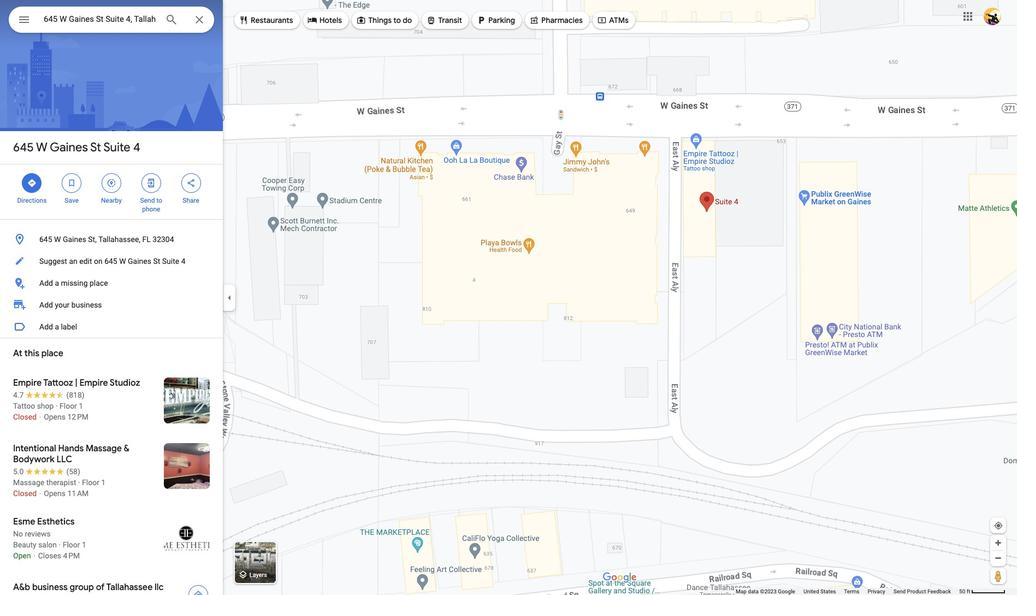 Task type: vqa. For each thing, say whether or not it's contained in the screenshot.
bottommost Suite
yes



Task type: locate. For each thing, give the bounding box(es) containing it.
2 vertical spatial 1
[[82, 541, 86, 549]]

opens inside tattoo shop · floor 1 closed ⋅ opens 12 pm
[[44, 413, 66, 421]]

0 horizontal spatial st
[[90, 140, 101, 155]]

2 horizontal spatial ·
[[78, 478, 80, 487]]

suite down 32304
[[162, 257, 179, 266]]

645 inside suggest an edit on 645 w gaines st suite 4 button
[[104, 257, 117, 266]]

tattoo shop · floor 1 closed ⋅ opens 12 pm
[[13, 402, 89, 421]]


[[67, 177, 77, 189]]

0 vertical spatial add
[[39, 279, 53, 288]]

1 vertical spatial business
[[32, 582, 68, 593]]

0 vertical spatial a
[[55, 279, 59, 288]]

0 vertical spatial ·
[[56, 402, 58, 411]]

google
[[779, 589, 796, 595]]

0 horizontal spatial 4
[[133, 140, 140, 155]]

· inside esme esthetics no reviews beauty salon · floor 1 open ⋅ closes 4 pm
[[59, 541, 61, 549]]

send for send product feedback
[[894, 589, 906, 595]]

2 closed from the top
[[13, 489, 37, 498]]

2 vertical spatial ⋅
[[33, 552, 36, 560]]

0 horizontal spatial business
[[32, 582, 68, 593]]

massage down the '5.0'
[[13, 478, 44, 487]]

closed inside massage therapist · floor 1 closed ⋅ opens 11 am
[[13, 489, 37, 498]]

add inside add a label button
[[39, 323, 53, 331]]

reviews
[[25, 530, 51, 538]]

0 vertical spatial 645
[[13, 140, 34, 155]]

2 vertical spatial floor
[[63, 541, 80, 549]]

645 w gaines st, tallahassee, fl 32304 button
[[0, 229, 223, 250]]

0 vertical spatial w
[[36, 140, 47, 155]]

⋅
[[39, 413, 42, 421], [39, 489, 42, 498], [33, 552, 36, 560]]


[[477, 14, 487, 26]]

1 horizontal spatial empire
[[80, 378, 108, 389]]

w for 645 w gaines st, tallahassee, fl 32304
[[54, 235, 61, 244]]

12 pm
[[67, 413, 89, 421]]

w
[[36, 140, 47, 155], [54, 235, 61, 244], [119, 257, 126, 266]]

closed for empire tattooz | empire studioz
[[13, 413, 37, 421]]

st down 32304
[[153, 257, 160, 266]]

massage
[[86, 443, 122, 454], [13, 478, 44, 487]]

place right "this"
[[41, 348, 63, 359]]

 search field
[[9, 7, 214, 35]]

suite up ''
[[104, 140, 131, 155]]

closed
[[13, 413, 37, 421], [13, 489, 37, 498]]

1 right salon
[[82, 541, 86, 549]]

1 vertical spatial place
[[41, 348, 63, 359]]

to up phone
[[157, 197, 162, 204]]

0 vertical spatial send
[[140, 197, 155, 204]]

0 vertical spatial ⋅
[[39, 413, 42, 421]]

1 right therapist
[[101, 478, 106, 487]]

floor inside tattoo shop · floor 1 closed ⋅ opens 12 pm
[[60, 402, 77, 411]]

business inside add your business link
[[72, 301, 102, 309]]

1 vertical spatial 645
[[39, 235, 52, 244]]

place down on
[[90, 279, 108, 288]]

a left label
[[55, 323, 59, 331]]

0 vertical spatial to
[[394, 15, 401, 25]]

1 horizontal spatial suite
[[162, 257, 179, 266]]

· for tattooz
[[56, 402, 58, 411]]

1
[[79, 402, 83, 411], [101, 478, 106, 487], [82, 541, 86, 549]]

1 vertical spatial ⋅
[[39, 489, 42, 498]]

2 vertical spatial ·
[[59, 541, 61, 549]]

send up phone
[[140, 197, 155, 204]]

to left do at the top of the page
[[394, 15, 401, 25]]

fl
[[142, 235, 151, 244]]

0 horizontal spatial to
[[157, 197, 162, 204]]

1 horizontal spatial 4
[[181, 257, 186, 266]]

add
[[39, 279, 53, 288], [39, 301, 53, 309], [39, 323, 53, 331]]

1 closed from the top
[[13, 413, 37, 421]]

1 vertical spatial 4
[[181, 257, 186, 266]]

floor up 11 am
[[82, 478, 99, 487]]

save
[[65, 197, 79, 204]]

bodywork
[[13, 454, 55, 465]]

add for add your business
[[39, 301, 53, 309]]

closed down tattoo
[[13, 413, 37, 421]]

2 horizontal spatial w
[[119, 257, 126, 266]]

no
[[13, 530, 23, 538]]

send to phone
[[140, 197, 162, 213]]

w up suggest
[[54, 235, 61, 244]]

place inside button
[[90, 279, 108, 288]]

0 horizontal spatial place
[[41, 348, 63, 359]]

0 horizontal spatial send
[[140, 197, 155, 204]]

suite
[[104, 140, 131, 155], [162, 257, 179, 266]]

send
[[140, 197, 155, 204], [894, 589, 906, 595]]

1 opens from the top
[[44, 413, 66, 421]]

add inside add a missing place button
[[39, 279, 53, 288]]

645 w gaines st suite 4 main content
[[0, 0, 223, 595]]

0 vertical spatial st
[[90, 140, 101, 155]]

1 vertical spatial closed
[[13, 489, 37, 498]]

empire up 4.7
[[13, 378, 42, 389]]

1 vertical spatial add
[[39, 301, 53, 309]]

645 for 645 w gaines st suite 4
[[13, 140, 34, 155]]


[[597, 14, 607, 26]]

0 horizontal spatial w
[[36, 140, 47, 155]]

1 horizontal spatial ·
[[59, 541, 61, 549]]

2 opens from the top
[[44, 489, 66, 498]]

0 vertical spatial closed
[[13, 413, 37, 421]]

1 horizontal spatial st
[[153, 257, 160, 266]]

closed down the '5.0'
[[13, 489, 37, 498]]

645 up ''
[[13, 140, 34, 155]]

gaines down fl
[[128, 257, 151, 266]]

send inside send to phone
[[140, 197, 155, 204]]

645 w gaines st suite 4
[[13, 140, 140, 155]]

floor up 4 pm
[[63, 541, 80, 549]]

⋅ right the 'open' in the left of the page
[[33, 552, 36, 560]]

0 vertical spatial gaines
[[50, 140, 88, 155]]

1 horizontal spatial w
[[54, 235, 61, 244]]

1 horizontal spatial send
[[894, 589, 906, 595]]

 restaurants
[[239, 14, 293, 26]]

1 vertical spatial send
[[894, 589, 906, 595]]

to inside send to phone
[[157, 197, 162, 204]]

1 vertical spatial suite
[[162, 257, 179, 266]]

gaines for st,
[[63, 235, 86, 244]]

gaines
[[50, 140, 88, 155], [63, 235, 86, 244], [128, 257, 151, 266]]

2 vertical spatial w
[[119, 257, 126, 266]]

4 inside suggest an edit on 645 w gaines st suite 4 button
[[181, 257, 186, 266]]

add inside add your business link
[[39, 301, 53, 309]]


[[427, 14, 436, 26]]

0 vertical spatial floor
[[60, 402, 77, 411]]

1 vertical spatial gaines
[[63, 235, 86, 244]]

send inside button
[[894, 589, 906, 595]]

0 horizontal spatial 645
[[13, 140, 34, 155]]

your
[[55, 301, 70, 309]]

add left your
[[39, 301, 53, 309]]

0 vertical spatial opens
[[44, 413, 66, 421]]

a for missing
[[55, 279, 59, 288]]

things
[[369, 15, 392, 25]]

0 vertical spatial 1
[[79, 402, 83, 411]]

esme esthetics no reviews beauty salon · floor 1 open ⋅ closes 4 pm
[[13, 517, 86, 560]]

gaines up 
[[50, 140, 88, 155]]

label
[[61, 323, 77, 331]]

2 add from the top
[[39, 301, 53, 309]]

0 horizontal spatial suite
[[104, 140, 131, 155]]

· right shop
[[56, 402, 58, 411]]

1 horizontal spatial massage
[[86, 443, 122, 454]]

645 right on
[[104, 257, 117, 266]]

0 horizontal spatial empire
[[13, 378, 42, 389]]

1 up 12 pm
[[79, 402, 83, 411]]

4
[[133, 140, 140, 155], [181, 257, 186, 266]]

tallahassee
[[106, 582, 153, 593]]

floor down (818) at the bottom left
[[60, 402, 77, 411]]

645 up suggest
[[39, 235, 52, 244]]

645 inside '645 w gaines st, tallahassee, fl 32304' button
[[39, 235, 52, 244]]

· up 11 am
[[78, 478, 80, 487]]

· inside tattoo shop · floor 1 closed ⋅ opens 12 pm
[[56, 402, 58, 411]]

1 add from the top
[[39, 279, 53, 288]]

1 vertical spatial w
[[54, 235, 61, 244]]

salon
[[38, 541, 57, 549]]

2 a from the top
[[55, 323, 59, 331]]

1 a from the top
[[55, 279, 59, 288]]

w up ''
[[36, 140, 47, 155]]


[[107, 177, 116, 189]]

add left label
[[39, 323, 53, 331]]

footer
[[736, 588, 960, 595]]

st up actions for 645 w gaines st suite 4 region
[[90, 140, 101, 155]]

zoom in image
[[995, 539, 1003, 547]]

4.7 stars 818 reviews image
[[13, 390, 85, 401]]

a left missing
[[55, 279, 59, 288]]

directions
[[17, 197, 47, 204]]

opens down shop
[[44, 413, 66, 421]]

opens for hands
[[44, 489, 66, 498]]

add down suggest
[[39, 279, 53, 288]]

⋅ down 5.0 stars 58 reviews image
[[39, 489, 42, 498]]

©2023
[[761, 589, 777, 595]]

at
[[13, 348, 22, 359]]

645 for 645 w gaines st, tallahassee, fl 32304
[[39, 235, 52, 244]]

645
[[13, 140, 34, 155], [39, 235, 52, 244], [104, 257, 117, 266]]

⋅ inside tattoo shop · floor 1 closed ⋅ opens 12 pm
[[39, 413, 42, 421]]

1 horizontal spatial 645
[[39, 235, 52, 244]]

collapse side panel image
[[224, 292, 236, 304]]

1 horizontal spatial place
[[90, 279, 108, 288]]

send left product
[[894, 589, 906, 595]]

floor for massage
[[82, 478, 99, 487]]

business right your
[[72, 301, 102, 309]]

1 horizontal spatial to
[[394, 15, 401, 25]]

3 add from the top
[[39, 323, 53, 331]]

to
[[394, 15, 401, 25], [157, 197, 162, 204]]

closed inside tattoo shop · floor 1 closed ⋅ opens 12 pm
[[13, 413, 37, 421]]

1 inside tattoo shop · floor 1 closed ⋅ opens 12 pm
[[79, 402, 83, 411]]

empire
[[13, 378, 42, 389], [80, 378, 108, 389]]

0 vertical spatial suite
[[104, 140, 131, 155]]

opens
[[44, 413, 66, 421], [44, 489, 66, 498]]

w inside '645 w gaines st, tallahassee, fl 32304' button
[[54, 235, 61, 244]]

⋅ inside massage therapist · floor 1 closed ⋅ opens 11 am
[[39, 489, 42, 498]]

645 W Gaines St Suite 4, Tallahassee, FL 32304 field
[[9, 7, 214, 33]]

w for 645 w gaines st suite 4
[[36, 140, 47, 155]]

0 vertical spatial massage
[[86, 443, 122, 454]]

None field
[[44, 13, 156, 26]]

0 horizontal spatial massage
[[13, 478, 44, 487]]

opens for tattooz
[[44, 413, 66, 421]]

business right a&b
[[32, 582, 68, 593]]

st
[[90, 140, 101, 155], [153, 257, 160, 266]]

empire right |
[[80, 378, 108, 389]]

floor inside massage therapist · floor 1 closed ⋅ opens 11 am
[[82, 478, 99, 487]]

opens inside massage therapist · floor 1 closed ⋅ opens 11 am
[[44, 489, 66, 498]]

add your business
[[39, 301, 102, 309]]

add a label button
[[0, 316, 223, 338]]

· for hands
[[78, 478, 80, 487]]

⋅ down shop
[[39, 413, 42, 421]]

1 vertical spatial 1
[[101, 478, 106, 487]]

w inside suggest an edit on 645 w gaines st suite 4 button
[[119, 257, 126, 266]]

add for add a missing place
[[39, 279, 53, 288]]

1 vertical spatial floor
[[82, 478, 99, 487]]

map
[[736, 589, 747, 595]]

1 horizontal spatial business
[[72, 301, 102, 309]]

actions for 645 w gaines st suite 4 region
[[0, 165, 223, 219]]

 button
[[9, 7, 39, 35]]

· right salon
[[59, 541, 61, 549]]

w down tallahassee,
[[119, 257, 126, 266]]

1 vertical spatial a
[[55, 323, 59, 331]]

· inside massage therapist · floor 1 closed ⋅ opens 11 am
[[78, 478, 80, 487]]

gaines left st,
[[63, 235, 86, 244]]

missing
[[61, 279, 88, 288]]

2 horizontal spatial 645
[[104, 257, 117, 266]]

llc
[[155, 582, 164, 593]]


[[146, 177, 156, 189]]

1 vertical spatial ·
[[78, 478, 80, 487]]

google maps element
[[0, 0, 1018, 595]]

footer containing map data ©2023 google
[[736, 588, 960, 595]]

massage left &
[[86, 443, 122, 454]]

⋅ for empire
[[39, 413, 42, 421]]

suggest
[[39, 257, 67, 266]]

0 vertical spatial business
[[72, 301, 102, 309]]

2 vertical spatial 645
[[104, 257, 117, 266]]

place
[[90, 279, 108, 288], [41, 348, 63, 359]]

ft
[[968, 589, 971, 595]]

an
[[69, 257, 77, 266]]

1 for |
[[79, 402, 83, 411]]

1 inside massage therapist · floor 1 closed ⋅ opens 11 am
[[101, 478, 106, 487]]

footer inside google maps element
[[736, 588, 960, 595]]

business
[[72, 301, 102, 309], [32, 582, 68, 593]]

closed for intentional hands massage & bodywork llc
[[13, 489, 37, 498]]

a&b
[[13, 582, 30, 593]]

1 vertical spatial to
[[157, 197, 162, 204]]

1 vertical spatial opens
[[44, 489, 66, 498]]

map data ©2023 google
[[736, 589, 796, 595]]

a
[[55, 279, 59, 288], [55, 323, 59, 331]]

opens down therapist
[[44, 489, 66, 498]]

 transit
[[427, 14, 463, 26]]

1 vertical spatial massage
[[13, 478, 44, 487]]

50
[[960, 589, 966, 595]]

massage therapist · floor 1 closed ⋅ opens 11 am
[[13, 478, 106, 498]]

0 vertical spatial place
[[90, 279, 108, 288]]

2 vertical spatial add
[[39, 323, 53, 331]]

0 horizontal spatial ·
[[56, 402, 58, 411]]

5.0
[[13, 467, 24, 476]]

1 vertical spatial st
[[153, 257, 160, 266]]

beauty
[[13, 541, 36, 549]]

5.0 stars 58 reviews image
[[13, 466, 80, 477]]

this
[[24, 348, 39, 359]]



Task type: describe. For each thing, give the bounding box(es) containing it.
0 vertical spatial 4
[[133, 140, 140, 155]]

 parking
[[477, 14, 516, 26]]

|
[[75, 378, 77, 389]]

a&b business group of tallahassee llc link
[[0, 573, 223, 595]]

add your business link
[[0, 294, 223, 316]]

google account: ben nelson  
(ben.nelson1980@gmail.com) image
[[985, 7, 1002, 25]]

intentional hands massage & bodywork llc
[[13, 443, 130, 465]]

on
[[94, 257, 103, 266]]

group
[[70, 582, 94, 593]]

llc
[[57, 454, 72, 465]]

therapist
[[46, 478, 76, 487]]

645 w gaines st, tallahassee, fl 32304
[[39, 235, 174, 244]]


[[17, 12, 31, 27]]

esme
[[13, 517, 35, 528]]

united states button
[[804, 588, 837, 595]]

gaines for st
[[50, 140, 88, 155]]

send product feedback
[[894, 589, 952, 595]]

&
[[124, 443, 130, 454]]

edit
[[79, 257, 92, 266]]

suggest an edit on 645 w gaines st suite 4 button
[[0, 250, 223, 272]]

directions image
[[194, 590, 203, 595]]

⋅ for intentional
[[39, 489, 42, 498]]

privacy button
[[868, 588, 886, 595]]

1 for massage
[[101, 478, 106, 487]]

atms
[[610, 15, 629, 25]]

11 am
[[67, 489, 89, 498]]

tallahassee,
[[98, 235, 141, 244]]

product
[[908, 589, 927, 595]]

share
[[183, 197, 199, 204]]

suite inside button
[[162, 257, 179, 266]]

transit
[[439, 15, 463, 25]]


[[357, 14, 366, 26]]

50 ft button
[[960, 589, 1006, 595]]

to inside  things to do
[[394, 15, 401, 25]]

at this place
[[13, 348, 63, 359]]

floor inside esme esthetics no reviews beauty salon · floor 1 open ⋅ closes 4 pm
[[63, 541, 80, 549]]

pharmacies
[[542, 15, 583, 25]]

states
[[821, 589, 837, 595]]

add for add a label
[[39, 323, 53, 331]]

massage inside massage therapist · floor 1 closed ⋅ opens 11 am
[[13, 478, 44, 487]]

send for send to phone
[[140, 197, 155, 204]]


[[186, 177, 196, 189]]

 things to do
[[357, 14, 412, 26]]

50 ft
[[960, 589, 971, 595]]

tattooz
[[43, 378, 73, 389]]

none field inside 645 w gaines st suite 4, tallahassee, fl 32304 field
[[44, 13, 156, 26]]

closes
[[38, 552, 61, 560]]

st,
[[88, 235, 97, 244]]

 hotels
[[308, 14, 342, 26]]

4 pm
[[63, 552, 80, 560]]

hands
[[58, 443, 84, 454]]

parking
[[489, 15, 516, 25]]

suggest an edit on 645 w gaines st suite 4
[[39, 257, 186, 266]]

(58)
[[66, 467, 80, 476]]

massage inside intentional hands massage & bodywork llc
[[86, 443, 122, 454]]


[[308, 14, 317, 26]]

esthetics
[[37, 517, 75, 528]]

2 empire from the left
[[80, 378, 108, 389]]

 pharmacies
[[530, 14, 583, 26]]

restaurants
[[251, 15, 293, 25]]

show your location image
[[994, 521, 1004, 531]]

nearby
[[101, 197, 122, 204]]

 atms
[[597, 14, 629, 26]]

1 empire from the left
[[13, 378, 42, 389]]

a for label
[[55, 323, 59, 331]]

4.7
[[13, 391, 24, 400]]


[[239, 14, 249, 26]]

add a label
[[39, 323, 77, 331]]

data
[[749, 589, 759, 595]]

privacy
[[868, 589, 886, 595]]


[[27, 177, 37, 189]]

32304
[[153, 235, 174, 244]]

a&b business group of tallahassee llc
[[13, 582, 164, 593]]

tattoo
[[13, 402, 35, 411]]

⋅ inside esme esthetics no reviews beauty salon · floor 1 open ⋅ closes 4 pm
[[33, 552, 36, 560]]

of
[[96, 582, 105, 593]]


[[530, 14, 540, 26]]

add a missing place button
[[0, 272, 223, 294]]

empire tattooz | empire studioz
[[13, 378, 140, 389]]

zoom out image
[[995, 554, 1003, 563]]

united states
[[804, 589, 837, 595]]

shop
[[37, 402, 54, 411]]

do
[[403, 15, 412, 25]]

1 inside esme esthetics no reviews beauty salon · floor 1 open ⋅ closes 4 pm
[[82, 541, 86, 549]]

floor for |
[[60, 402, 77, 411]]

business inside a&b business group of tallahassee llc "link"
[[32, 582, 68, 593]]

show street view coverage image
[[991, 568, 1007, 584]]

add a missing place
[[39, 279, 108, 288]]

send product feedback button
[[894, 588, 952, 595]]

terms
[[845, 589, 860, 595]]

feedback
[[928, 589, 952, 595]]

studioz
[[110, 378, 140, 389]]

2 vertical spatial gaines
[[128, 257, 151, 266]]

st inside button
[[153, 257, 160, 266]]

(818)
[[66, 391, 85, 400]]

hotels
[[320, 15, 342, 25]]

intentional
[[13, 443, 56, 454]]



